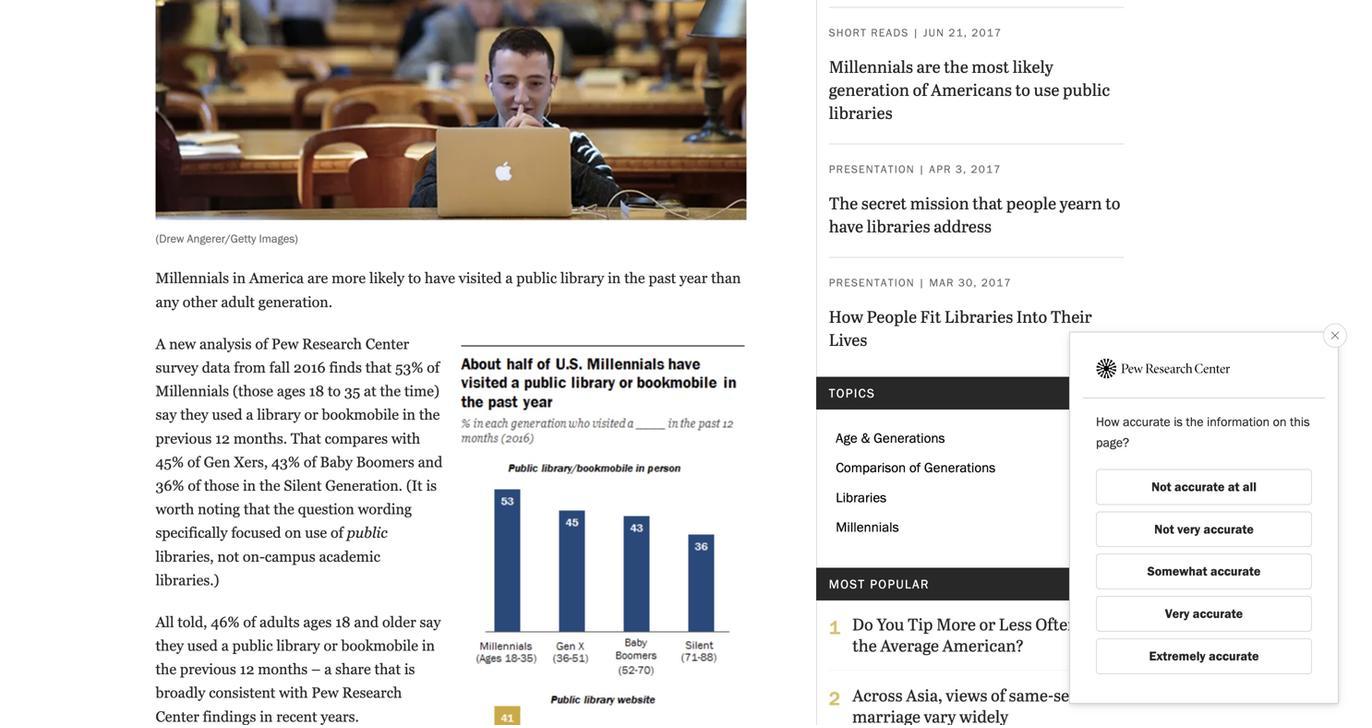 Task type: vqa. For each thing, say whether or not it's contained in the screenshot.


Task type: locate. For each thing, give the bounding box(es) containing it.
libraries down 'comparison' in the right bottom of the page
[[836, 489, 887, 506]]

12 inside all told, 46% of adults ages 18 and older say they used a public library or bookmobile in the previous 12 months – a share that is broadly consistent with pew research center findings in recent years.
[[240, 662, 254, 678]]

2
[[829, 687, 841, 711]]

2017
[[972, 26, 1002, 39], [971, 162, 1002, 176], [982, 276, 1012, 289]]

bookmobile up compares
[[322, 407, 399, 424]]

previous inside all told, 46% of adults ages 18 and older say they used a public library or bookmobile in the previous 12 months – a share that is broadly consistent with pew research center findings in recent years.
[[180, 662, 236, 678]]

of right 53%
[[427, 360, 440, 376]]

libraries
[[829, 101, 893, 124], [867, 214, 931, 238]]

millennials down survey
[[156, 383, 229, 400]]

0 vertical spatial or
[[304, 407, 318, 424]]

public inside public libraries, not on-campus academic libraries.)
[[347, 525, 388, 542]]

ages right adults
[[303, 615, 332, 631]]

libraries inside how people fit libraries into their lives
[[945, 305, 1013, 328]]

and inside all told, 46% of adults ages 18 and older say they used a public library or bookmobile in the previous 12 months – a share that is broadly consistent with pew research center findings in recent years.
[[354, 615, 379, 631]]

1 vertical spatial likely
[[369, 270, 405, 287]]

libraries inside 'link'
[[836, 489, 887, 506]]

how up 'page?'
[[1096, 414, 1120, 430]]

findings
[[203, 709, 256, 726]]

0 vertical spatial are
[[917, 54, 941, 78]]

1 horizontal spatial say
[[420, 615, 441, 631]]

not
[[217, 549, 239, 565]]

1 horizontal spatial use
[[1034, 77, 1060, 101]]

0 horizontal spatial 18
[[309, 383, 324, 400]]

or inside a new analysis of pew research center survey data from fall 2016 finds that 53% of millennials (those ages 18 to 35 at the time) say they used a library or bookmobile in the previous 12 months. that compares with 45% of gen xers, 43% of baby boomers and 36% of those in the silent generation. (it is worth noting that the question wording specifically focused on use of
[[304, 407, 318, 424]]

is left the information
[[1174, 414, 1183, 430]]

millennials down reads
[[829, 54, 913, 78]]

the down 21, at the right top
[[944, 54, 969, 78]]

0 vertical spatial research
[[302, 336, 362, 353]]

list
[[829, 424, 1124, 543]]

they down all
[[156, 638, 184, 655]]

pew up fall
[[272, 336, 299, 353]]

0 vertical spatial pew
[[272, 336, 299, 353]]

0 vertical spatial bookmobile
[[322, 407, 399, 424]]

0 vertical spatial previous
[[156, 431, 212, 447]]

2017 right 21, at the right top
[[972, 26, 1002, 39]]

to inside a new analysis of pew research center survey data from fall 2016 finds that 53% of millennials (those ages 18 to 35 at the time) say they used a library or bookmobile in the previous 12 months. that compares with 45% of gen xers, 43% of baby boomers and 36% of those in the silent generation. (it is worth noting that the question wording specifically focused on use of
[[328, 383, 341, 400]]

people
[[1006, 191, 1057, 215]]

1 horizontal spatial likely
[[1013, 54, 1054, 78]]

the secret mission that people yearn to have libraries address link
[[829, 191, 1121, 238]]

yearn
[[1060, 191, 1102, 215]]

very accurate button
[[1096, 597, 1312, 633]]

0 horizontal spatial on
[[285, 525, 301, 542]]

the up broadly
[[156, 662, 176, 678]]

1 vertical spatial 18
[[335, 615, 351, 631]]

bookmobile inside all told, 46% of adults ages 18 and older say they used a public library or bookmobile in the previous 12 months – a share that is broadly consistent with pew research center findings in recent years.
[[341, 638, 418, 655]]

library left past
[[561, 270, 604, 287]]

0 horizontal spatial at
[[364, 383, 376, 400]]

1 vertical spatial 2017
[[971, 162, 1002, 176]]

1 vertical spatial presentation
[[829, 276, 915, 289]]

say inside all told, 46% of adults ages 18 and older say they used a public library or bookmobile in the previous 12 months – a share that is broadly consistent with pew research center findings in recent years.
[[420, 615, 441, 631]]

used
[[212, 407, 242, 424], [187, 638, 218, 655]]

on
[[1273, 414, 1287, 430], [285, 525, 301, 542]]

on inside a new analysis of pew research center survey data from fall 2016 finds that 53% of millennials (those ages 18 to 35 at the time) say they used a library or bookmobile in the previous 12 months. that compares with 45% of gen xers, 43% of baby boomers and 36% of those in the silent generation. (it is worth noting that the question wording specifically focused on use of
[[285, 525, 301, 542]]

new
[[169, 336, 196, 353]]

of right 46%
[[243, 615, 256, 631]]

bookmobile inside a new analysis of pew research center survey data from fall 2016 finds that 53% of millennials (those ages 18 to 35 at the time) say they used a library or bookmobile in the previous 12 months. that compares with 45% of gen xers, 43% of baby boomers and 36% of those in the silent generation. (it is worth noting that the question wording specifically focused on use of
[[322, 407, 399, 424]]

previous up broadly
[[180, 662, 236, 678]]

a inside the millennials in america are more likely to have visited a public library in the past year than any other adult generation.
[[506, 270, 513, 287]]

data
[[202, 360, 230, 376]]

not left the very on the right
[[1155, 522, 1174, 537]]

widely
[[960, 705, 1009, 726]]

into
[[1017, 305, 1048, 328]]

| for fit
[[919, 276, 926, 289]]

0 horizontal spatial likely
[[369, 270, 405, 287]]

0 vertical spatial 18
[[309, 383, 324, 400]]

previous up 45%
[[156, 431, 212, 447]]

library inside a new analysis of pew research center survey data from fall 2016 finds that 53% of millennials (those ages 18 to 35 at the time) say they used a library or bookmobile in the previous 12 months. that compares with 45% of gen xers, 43% of baby boomers and 36% of those in the silent generation. (it is worth noting that the question wording specifically focused on use of
[[257, 407, 301, 424]]

share
[[335, 662, 371, 678]]

use down question
[[305, 525, 327, 542]]

0 vertical spatial not
[[1152, 479, 1172, 495]]

center inside all told, 46% of adults ages 18 and older say they used a public library or bookmobile in the previous 12 months – a share that is broadly consistent with pew research center findings in recent years.
[[156, 709, 199, 726]]

with inside all told, 46% of adults ages 18 and older say they used a public library or bookmobile in the previous 12 months – a share that is broadly consistent with pew research center findings in recent years.
[[279, 685, 308, 702]]

0 horizontal spatial pew
[[272, 336, 299, 353]]

of right 36%
[[188, 478, 201, 495]]

recent
[[276, 709, 317, 726]]

or left the less
[[979, 613, 996, 637]]

likely
[[1013, 54, 1054, 78], [369, 270, 405, 287]]

other
[[183, 294, 218, 311]]

and left older
[[354, 615, 379, 631]]

1 vertical spatial not
[[1155, 522, 1174, 537]]

on-
[[243, 549, 265, 565]]

to right yearn
[[1106, 191, 1121, 215]]

of
[[913, 77, 928, 101], [255, 336, 268, 353], [427, 360, 440, 376], [187, 454, 200, 471], [304, 454, 316, 471], [910, 460, 921, 477], [188, 478, 201, 495], [331, 525, 343, 542], [243, 615, 256, 631], [991, 684, 1006, 708]]

that left the people
[[973, 191, 1003, 215]]

generations down age & generations link
[[924, 460, 996, 477]]

or
[[304, 407, 318, 424], [979, 613, 996, 637], [324, 638, 338, 655]]

1 vertical spatial say
[[420, 615, 441, 631]]

say right older
[[420, 615, 441, 631]]

0 horizontal spatial is
[[404, 662, 415, 678]]

adults
[[260, 615, 300, 631]]

of down question
[[331, 525, 343, 542]]

a right visited
[[506, 270, 513, 287]]

used down told,
[[187, 638, 218, 655]]

the
[[829, 191, 858, 215]]

1 vertical spatial used
[[187, 638, 218, 655]]

1 horizontal spatial and
[[418, 454, 443, 471]]

more
[[937, 613, 976, 637]]

1 vertical spatial |
[[919, 162, 926, 176]]

2 vertical spatial 2017
[[982, 276, 1012, 289]]

libraries inside millennials are the most likely generation of americans to use public libraries
[[829, 101, 893, 124]]

noting
[[198, 502, 240, 518]]

0 horizontal spatial have
[[425, 270, 455, 287]]

the left the information
[[1186, 414, 1204, 430]]

2 horizontal spatial or
[[979, 613, 996, 637]]

how left the people
[[829, 305, 864, 328]]

| left jun
[[913, 26, 920, 39]]

accurate right the very on the right
[[1204, 522, 1254, 537]]

likely inside the millennials in america are more likely to have visited a public library in the past year than any other adult generation.
[[369, 270, 405, 287]]

2 vertical spatial library
[[276, 638, 320, 655]]

0 horizontal spatial libraries
[[836, 489, 887, 506]]

how
[[829, 305, 864, 328], [1096, 414, 1120, 430]]

millennials for millennials are the most likely generation of americans to use public libraries
[[829, 54, 913, 78]]

46%
[[211, 615, 240, 631]]

1 vertical spatial 12
[[240, 662, 254, 678]]

2017 right 30,
[[982, 276, 1012, 289]]

| for mission
[[919, 162, 926, 176]]

accurate inside 'how accurate is the information on this page?'
[[1123, 414, 1171, 430]]

0 vertical spatial libraries
[[829, 101, 893, 124]]

research down share on the bottom left of the page
[[342, 685, 402, 702]]

18 down 2016
[[309, 383, 324, 400]]

0 horizontal spatial say
[[156, 407, 177, 424]]

the down 53%
[[380, 383, 401, 400]]

say
[[156, 407, 177, 424], [420, 615, 441, 631]]

0 vertical spatial and
[[418, 454, 443, 471]]

36%
[[156, 478, 184, 495]]

0 vertical spatial 2017
[[972, 26, 1002, 39]]

that inside all told, 46% of adults ages 18 and older say they used a public library or bookmobile in the previous 12 months – a share that is broadly consistent with pew research center findings in recent years.
[[375, 662, 401, 678]]

1 horizontal spatial are
[[917, 54, 941, 78]]

americans
[[931, 77, 1012, 101]]

millennials inside millennials are the most likely generation of americans to use public libraries
[[829, 54, 913, 78]]

and up (it
[[418, 454, 443, 471]]

1 horizontal spatial have
[[829, 214, 864, 238]]

say up 45%
[[156, 407, 177, 424]]

2017 right '3,'
[[971, 162, 1002, 176]]

pew
[[272, 336, 299, 353], [312, 685, 339, 702]]

accurate down not very accurate button
[[1211, 564, 1261, 580]]

1 vertical spatial libraries
[[836, 489, 887, 506]]

0 horizontal spatial or
[[304, 407, 318, 424]]

2 vertical spatial is
[[404, 662, 415, 678]]

with up boomers
[[391, 431, 420, 447]]

or inside all told, 46% of adults ages 18 and older say they used a public library or bookmobile in the previous 12 months – a share that is broadly consistent with pew research center findings in recent years.
[[324, 638, 338, 655]]

library inside the millennials in america are more likely to have visited a public library in the past year than any other adult generation.
[[561, 270, 604, 287]]

millennials for the millennials "link" in the right bottom of the page
[[836, 519, 899, 536]]

survey
[[156, 360, 198, 376]]

information
[[1207, 414, 1270, 430]]

1 vertical spatial pew
[[312, 685, 339, 702]]

0 vertical spatial say
[[156, 407, 177, 424]]

0 vertical spatial they
[[180, 407, 208, 424]]

0 vertical spatial is
[[1174, 414, 1183, 430]]

used inside a new analysis of pew research center survey data from fall 2016 finds that 53% of millennials (those ages 18 to 35 at the time) say they used a library or bookmobile in the previous 12 months. that compares with 45% of gen xers, 43% of baby boomers and 36% of those in the silent generation. (it is worth noting that the question wording specifically focused on use of
[[212, 407, 242, 424]]

research inside all told, 46% of adults ages 18 and older say they used a public library or bookmobile in the previous 12 months – a share that is broadly consistent with pew research center findings in recent years.
[[342, 685, 402, 702]]

or up that
[[304, 407, 318, 424]]

0 vertical spatial generations
[[874, 430, 945, 447]]

12 up gen
[[215, 431, 230, 447]]

0 vertical spatial |
[[913, 26, 920, 39]]

1 vertical spatial at
[[1228, 479, 1240, 495]]

library up months.
[[257, 407, 301, 424]]

and inside a new analysis of pew research center survey data from fall 2016 finds that 53% of millennials (those ages 18 to 35 at the time) say they used a library or bookmobile in the previous 12 months. that compares with 45% of gen xers, 43% of baby boomers and 36% of those in the silent generation. (it is worth noting that the question wording specifically focused on use of
[[418, 454, 443, 471]]

older
[[382, 615, 416, 631]]

12
[[215, 431, 230, 447], [240, 662, 254, 678]]

at inside a new analysis of pew research center survey data from fall 2016 finds that 53% of millennials (those ages 18 to 35 at the time) say they used a library or bookmobile in the previous 12 months. that compares with 45% of gen xers, 43% of baby boomers and 36% of those in the silent generation. (it is worth noting that the question wording specifically focused on use of
[[364, 383, 376, 400]]

not up not very accurate
[[1152, 479, 1172, 495]]

0 horizontal spatial 12
[[215, 431, 230, 447]]

across asia, views of same-sex marriage vary widely
[[853, 684, 1078, 726]]

1 horizontal spatial at
[[1228, 479, 1240, 495]]

in
[[608, 270, 621, 287], [403, 407, 416, 424], [243, 478, 256, 495], [422, 638, 435, 655], [260, 709, 273, 726]]

1 horizontal spatial with
[[391, 431, 420, 447]]

they down survey
[[180, 407, 208, 424]]

research up the finds
[[302, 336, 362, 353]]

1 vertical spatial research
[[342, 685, 402, 702]]

0 vertical spatial libraries
[[945, 305, 1013, 328]]

finds
[[329, 360, 362, 376]]

2 vertical spatial |
[[919, 276, 926, 289]]

a down 46%
[[221, 638, 229, 655]]

presentation for people
[[829, 276, 915, 289]]

likely inside millennials are the most likely generation of americans to use public libraries
[[1013, 54, 1054, 78]]

likely for most
[[1013, 54, 1054, 78]]

–
[[311, 662, 321, 678]]

0 vertical spatial likely
[[1013, 54, 1054, 78]]

0 vertical spatial library
[[561, 270, 604, 287]]

bookmobile down older
[[341, 638, 418, 655]]

1 horizontal spatial or
[[324, 638, 338, 655]]

21,
[[949, 26, 968, 39]]

across asia, views of same-sex marriage vary widely link
[[853, 684, 1124, 726]]

1 vertical spatial previous
[[180, 662, 236, 678]]

0 vertical spatial ages
[[277, 383, 305, 400]]

of down age & generations
[[910, 460, 921, 477]]

how inside how people fit libraries into their lives
[[829, 305, 864, 328]]

accurate up not very accurate
[[1175, 479, 1225, 495]]

1 horizontal spatial is
[[426, 478, 437, 495]]

center up 53%
[[366, 336, 409, 353]]

on up campus
[[285, 525, 301, 542]]

1 vertical spatial and
[[354, 615, 379, 631]]

1 vertical spatial bookmobile
[[341, 638, 418, 655]]

1 horizontal spatial center
[[366, 336, 409, 353]]

1 vertical spatial use
[[305, 525, 327, 542]]

18 inside a new analysis of pew research center survey data from fall 2016 finds that 53% of millennials (those ages 18 to 35 at the time) say they used a library or bookmobile in the previous 12 months. that compares with 45% of gen xers, 43% of baby boomers and 36% of those in the silent generation. (it is worth noting that the question wording specifically focused on use of
[[309, 383, 324, 400]]

0 horizontal spatial how
[[829, 305, 864, 328]]

not accurate at all button
[[1096, 469, 1312, 505]]

page?
[[1096, 435, 1130, 451]]

1 vertical spatial or
[[979, 613, 996, 637]]

1 vertical spatial have
[[425, 270, 455, 287]]

of left gen
[[187, 454, 200, 471]]

0 vertical spatial how
[[829, 305, 864, 328]]

that up focused
[[244, 502, 270, 518]]

0 vertical spatial have
[[829, 214, 864, 238]]

1 vertical spatial how
[[1096, 414, 1120, 430]]

accurate down very accurate button on the bottom right of page
[[1209, 649, 1259, 665]]

the inside 'how accurate is the information on this page?'
[[1186, 414, 1204, 430]]

accurate for very
[[1193, 606, 1243, 622]]

have left visited
[[425, 270, 455, 287]]

how inside 'how accurate is the information on this page?'
[[1096, 414, 1120, 430]]

are left more
[[307, 270, 328, 287]]

that
[[291, 431, 321, 447]]

you
[[877, 613, 905, 637]]

18 inside all told, 46% of adults ages 18 and older say they used a public library or bookmobile in the previous 12 months – a share that is broadly consistent with pew research center findings in recent years.
[[335, 615, 351, 631]]

are down jun
[[917, 54, 941, 78]]

presentation
[[829, 162, 915, 176], [829, 276, 915, 289]]

use right "most" on the top of page
[[1034, 77, 1060, 101]]

or up share on the bottom left of the page
[[324, 638, 338, 655]]

1 horizontal spatial 12
[[240, 662, 254, 678]]

accurate up 'page?'
[[1123, 414, 1171, 430]]

2 vertical spatial or
[[324, 638, 338, 655]]

public inside all told, 46% of adults ages 18 and older say they used a public library or bookmobile in the previous 12 months – a share that is broadly consistent with pew research center findings in recent years.
[[232, 638, 273, 655]]

often
[[1036, 613, 1078, 637]]

0 vertical spatial center
[[366, 336, 409, 353]]

how for how accurate is the information on this page?
[[1096, 414, 1120, 430]]

0 horizontal spatial use
[[305, 525, 327, 542]]

0 horizontal spatial and
[[354, 615, 379, 631]]

to left visited
[[408, 270, 421, 287]]

0 vertical spatial on
[[1273, 414, 1287, 430]]

1 vertical spatial generations
[[924, 460, 996, 477]]

2 presentation from the top
[[829, 276, 915, 289]]

to right "most" on the top of page
[[1015, 77, 1031, 101]]

0 vertical spatial presentation
[[829, 162, 915, 176]]

0 vertical spatial at
[[364, 383, 376, 400]]

0 horizontal spatial are
[[307, 270, 328, 287]]

at right 35
[[364, 383, 376, 400]]

millennials inside the millennials in america are more likely to have visited a public library in the past year than any other adult generation.
[[156, 270, 229, 287]]

12 up consistent
[[240, 662, 254, 678]]

previous inside a new analysis of pew research center survey data from fall 2016 finds that 53% of millennials (those ages 18 to 35 at the time) say they used a library or bookmobile in the previous 12 months. that compares with 45% of gen xers, 43% of baby boomers and 36% of those in the silent generation. (it is worth noting that the question wording specifically focused on use of
[[156, 431, 212, 447]]

used inside all told, 46% of adults ages 18 and older say they used a public library or bookmobile in the previous 12 months – a share that is broadly consistent with pew research center findings in recent years.
[[187, 638, 218, 655]]

accurate for not
[[1175, 479, 1225, 495]]

is down older
[[404, 662, 415, 678]]

millennials inside "link"
[[836, 519, 899, 536]]

have down presentation | apr 3, 2017
[[829, 214, 864, 238]]

they inside all told, 46% of adults ages 18 and older say they used a public library or bookmobile in the previous 12 months – a share that is broadly consistent with pew research center findings in recent years.
[[156, 638, 184, 655]]

are inside millennials are the most likely generation of americans to use public libraries
[[917, 54, 941, 78]]

1 vertical spatial library
[[257, 407, 301, 424]]

not very accurate button
[[1096, 512, 1312, 548]]

1 horizontal spatial libraries
[[945, 305, 1013, 328]]

across
[[853, 684, 903, 708]]

the right 1
[[853, 634, 877, 658]]

likely right more
[[369, 270, 405, 287]]

pew down – at the left of the page
[[312, 685, 339, 702]]

1 vertical spatial are
[[307, 270, 328, 287]]

| left mar
[[919, 276, 926, 289]]

the down silent
[[274, 502, 294, 518]]

in inside the millennials in america are more likely to have visited a public library in the past year than any other adult generation.
[[608, 270, 621, 287]]

that right share on the bottom left of the page
[[375, 662, 401, 678]]

generations up comparison of generations on the bottom of page
[[874, 430, 945, 447]]

a down (those
[[246, 407, 253, 424]]

35
[[344, 383, 360, 400]]

1 vertical spatial libraries
[[867, 214, 931, 238]]

1 vertical spatial ages
[[303, 615, 332, 631]]

2 horizontal spatial is
[[1174, 414, 1183, 430]]

of inside "across asia, views of same-sex marriage vary widely"
[[991, 684, 1006, 708]]

libraries down presentation | apr 3, 2017
[[867, 214, 931, 238]]

list containing age & generations
[[829, 424, 1124, 543]]

0 vertical spatial use
[[1034, 77, 1060, 101]]

0 vertical spatial 12
[[215, 431, 230, 447]]

1 vertical spatial is
[[426, 478, 437, 495]]

of right views
[[991, 684, 1006, 708]]

have inside the secret mission that people yearn to have libraries address
[[829, 214, 864, 238]]

specifically
[[156, 525, 228, 542]]

they
[[180, 407, 208, 424], [156, 638, 184, 655]]

1 vertical spatial center
[[156, 709, 199, 726]]

the secret mission that people yearn to have libraries address
[[829, 191, 1121, 238]]

a
[[156, 336, 166, 353]]

0 vertical spatial used
[[212, 407, 242, 424]]

likely right "most" on the top of page
[[1013, 54, 1054, 78]]

millennials up other
[[156, 270, 229, 287]]

not
[[1152, 479, 1172, 495], [1155, 522, 1174, 537]]

accurate
[[1123, 414, 1171, 430], [1175, 479, 1225, 495], [1204, 522, 1254, 537], [1211, 564, 1261, 580], [1193, 606, 1243, 622], [1209, 649, 1259, 665]]

that
[[973, 191, 1003, 215], [366, 360, 392, 376], [244, 502, 270, 518], [375, 662, 401, 678]]

popular
[[870, 577, 930, 593]]

or inside do you tip more or less often than the average american?
[[979, 613, 996, 637]]

1 vertical spatial on
[[285, 525, 301, 542]]

wording
[[358, 502, 412, 518]]

1 horizontal spatial how
[[1096, 414, 1120, 430]]

30,
[[959, 276, 978, 289]]

1 presentation from the top
[[829, 162, 915, 176]]

all told, 46% of adults ages 18 and older say they used a public library or bookmobile in the previous 12 months – a share that is broadly consistent with pew research center findings in recent years.
[[156, 615, 441, 726]]

on left this
[[1273, 414, 1287, 430]]

to inside the secret mission that people yearn to have libraries address
[[1106, 191, 1121, 215]]

with up the recent
[[279, 685, 308, 702]]

0 vertical spatial with
[[391, 431, 420, 447]]

gen
[[204, 454, 230, 471]]

accurate right the very
[[1193, 606, 1243, 622]]

very
[[1178, 522, 1201, 537]]

at left all
[[1228, 479, 1240, 495]]

1 horizontal spatial on
[[1273, 414, 1287, 430]]

0 horizontal spatial center
[[156, 709, 199, 726]]

1 vertical spatial they
[[156, 638, 184, 655]]

time)
[[404, 383, 440, 400]]

research
[[302, 336, 362, 353], [342, 685, 402, 702]]

use inside a new analysis of pew research center survey data from fall 2016 finds that 53% of millennials (those ages 18 to 35 at the time) say they used a library or bookmobile in the previous 12 months. that compares with 45% of gen xers, 43% of baby boomers and 36% of those in the silent generation. (it is worth noting that the question wording specifically focused on use of
[[305, 525, 327, 542]]

the
[[944, 54, 969, 78], [624, 270, 645, 287], [380, 383, 401, 400], [419, 407, 440, 424], [1186, 414, 1204, 430], [260, 478, 280, 495], [274, 502, 294, 518], [853, 634, 877, 658], [156, 662, 176, 678]]

to
[[1015, 77, 1031, 101], [1106, 191, 1121, 215], [408, 270, 421, 287], [328, 383, 341, 400]]

presentation up the people
[[829, 276, 915, 289]]

from
[[234, 360, 266, 376]]

ages inside all told, 46% of adults ages 18 and older say they used a public library or bookmobile in the previous 12 months – a share that is broadly consistent with pew research center findings in recent years.
[[303, 615, 332, 631]]

45%
[[156, 454, 184, 471]]

the inside the millennials in america are more likely to have visited a public library in the past year than any other adult generation.
[[624, 270, 645, 287]]

presentation up secret
[[829, 162, 915, 176]]

used down (those
[[212, 407, 242, 424]]

to left 35
[[328, 383, 341, 400]]

1 vertical spatial with
[[279, 685, 308, 702]]

are
[[917, 54, 941, 78], [307, 270, 328, 287]]

center down broadly
[[156, 709, 199, 726]]

analysis
[[199, 336, 252, 353]]

pew inside all told, 46% of adults ages 18 and older say they used a public library or bookmobile in the previous 12 months – a share that is broadly consistent with pew research center findings in recent years.
[[312, 685, 339, 702]]

libraries down 30,
[[945, 305, 1013, 328]]

library up months
[[276, 638, 320, 655]]

generations
[[874, 430, 945, 447], [924, 460, 996, 477]]

a new analysis of pew research center survey data from fall 2016 finds that 53% of millennials (those ages 18 to 35 at the time) say they used a library or bookmobile in the previous 12 months. that compares with 45% of gen xers, 43% of baby boomers and 36% of those in the silent generation. (it is worth noting that the question wording specifically focused on use of
[[156, 336, 443, 542]]

of right generation
[[913, 77, 928, 101]]

center
[[366, 336, 409, 353], [156, 709, 199, 726]]

| left apr
[[919, 162, 926, 176]]

images)
[[259, 232, 298, 246]]

1 horizontal spatial pew
[[312, 685, 339, 702]]

libraries
[[945, 305, 1013, 328], [836, 489, 887, 506]]

0 horizontal spatial with
[[279, 685, 308, 702]]

is right (it
[[426, 478, 437, 495]]



Task type: describe. For each thing, give the bounding box(es) containing it.
&
[[861, 430, 870, 447]]

a right – at the left of the page
[[324, 662, 332, 678]]

libraries,
[[156, 549, 214, 565]]

mission
[[910, 191, 969, 215]]

fit
[[920, 305, 942, 328]]

academic
[[319, 549, 380, 565]]

age & generations link
[[829, 424, 1124, 454]]

is inside a new analysis of pew research center survey data from fall 2016 finds that 53% of millennials (those ages 18 to 35 at the time) say they used a library or bookmobile in the previous 12 months. that compares with 45% of gen xers, 43% of baby boomers and 36% of those in the silent generation. (it is worth noting that the question wording specifically focused on use of
[[426, 478, 437, 495]]

more
[[332, 270, 366, 287]]

library inside all told, 46% of adults ages 18 and older say they used a public library or bookmobile in the previous 12 months – a share that is broadly consistent with pew research center findings in recent years.
[[276, 638, 320, 655]]

that left 53%
[[366, 360, 392, 376]]

secret
[[861, 191, 907, 215]]

public inside the millennials in america are more likely to have visited a public library in the past year than any other adult generation.
[[517, 270, 557, 287]]

is inside 'how accurate is the information on this page?'
[[1174, 414, 1183, 430]]

(it
[[406, 478, 423, 495]]

visited
[[459, 270, 502, 287]]

generation
[[829, 77, 910, 101]]

to inside millennials are the most likely generation of americans to use public libraries
[[1015, 77, 1031, 101]]

libraries link
[[829, 483, 1124, 513]]

of inside list
[[910, 460, 921, 477]]

broadly
[[156, 685, 205, 702]]

months
[[258, 662, 308, 678]]

of up from
[[255, 336, 268, 353]]

generations for comparison of generations
[[924, 460, 996, 477]]

research inside a new analysis of pew research center survey data from fall 2016 finds that 53% of millennials (those ages 18 to 35 at the time) say they used a library or bookmobile in the previous 12 months. that compares with 45% of gen xers, 43% of baby boomers and 36% of those in the silent generation. (it is worth noting that the question wording specifically focused on use of
[[302, 336, 362, 353]]

not accurate at all
[[1152, 479, 1257, 495]]

of inside all told, 46% of adults ages 18 and older say they used a public library or bookmobile in the previous 12 months – a share that is broadly consistent with pew research center findings in recent years.
[[243, 615, 256, 631]]

the down time)
[[419, 407, 440, 424]]

somewhat accurate button
[[1096, 554, 1312, 590]]

at inside button
[[1228, 479, 1240, 495]]

months.
[[234, 431, 287, 447]]

adult
[[221, 294, 255, 311]]

all
[[1243, 479, 1257, 495]]

reads
[[871, 26, 909, 39]]

12 inside a new analysis of pew research center survey data from fall 2016 finds that 53% of millennials (those ages 18 to 35 at the time) say they used a library or bookmobile in the previous 12 months. that compares with 45% of gen xers, 43% of baby boomers and 36% of those in the silent generation. (it is worth noting that the question wording specifically focused on use of
[[215, 431, 230, 447]]

say inside a new analysis of pew research center survey data from fall 2016 finds that 53% of millennials (those ages 18 to 35 at the time) say they used a library or bookmobile in the previous 12 months. that compares with 45% of gen xers, 43% of baby boomers and 36% of those in the silent generation. (it is worth noting that the question wording specifically focused on use of
[[156, 407, 177, 424]]

focused
[[231, 525, 281, 542]]

very accurate
[[1165, 606, 1243, 622]]

apr
[[929, 162, 952, 176]]

views
[[946, 684, 988, 708]]

that inside the secret mission that people yearn to have libraries address
[[973, 191, 1003, 215]]

center inside a new analysis of pew research center survey data from fall 2016 finds that 53% of millennials (those ages 18 to 35 at the time) say they used a library or bookmobile in the previous 12 months. that compares with 45% of gen xers, 43% of baby boomers and 36% of those in the silent generation. (it is worth noting that the question wording specifically focused on use of
[[366, 336, 409, 353]]

the inside do you tip more or less often than the average american?
[[853, 634, 877, 658]]

people
[[867, 305, 917, 328]]

on inside 'how accurate is the information on this page?'
[[1273, 414, 1287, 430]]

accurate for somewhat
[[1211, 564, 1261, 580]]

extremely accurate
[[1149, 649, 1259, 665]]

use inside millennials are the most likely generation of americans to use public libraries
[[1034, 77, 1060, 101]]

same-
[[1009, 684, 1054, 708]]

with inside a new analysis of pew research center survey data from fall 2016 finds that 53% of millennials (those ages 18 to 35 at the time) say they used a library or bookmobile in the previous 12 months. that compares with 45% of gen xers, 43% of baby boomers and 36% of those in the silent generation. (it is worth noting that the question wording specifically focused on use of
[[391, 431, 420, 447]]

age
[[836, 430, 858, 447]]

millennials for millennials in america are more likely to have visited a public library in the past year than any other adult generation.
[[156, 270, 229, 287]]

the inside all told, 46% of adults ages 18 and older say they used a public library or bookmobile in the previous 12 months – a share that is broadly consistent with pew research center findings in recent years.
[[156, 662, 176, 678]]

lives
[[829, 328, 868, 351]]

age & generations
[[836, 430, 945, 447]]

are inside the millennials in america are more likely to have visited a public library in the past year than any other adult generation.
[[307, 270, 328, 287]]

do
[[853, 613, 873, 637]]

to inside the millennials in america are more likely to have visited a public library in the past year than any other adult generation.
[[408, 270, 421, 287]]

comparison of generations
[[836, 460, 996, 477]]

boomers
[[356, 454, 414, 471]]

2017 for that
[[971, 162, 1002, 176]]

very
[[1165, 606, 1190, 622]]

of down that
[[304, 454, 316, 471]]

how accurate is the information on this page?
[[1096, 414, 1310, 451]]

presentation | apr 3, 2017
[[829, 162, 1002, 176]]

question
[[298, 502, 354, 518]]

american?
[[943, 634, 1025, 658]]

libraries inside the secret mission that people yearn to have libraries address
[[867, 214, 931, 238]]

told,
[[178, 615, 207, 631]]

angerer/getty
[[187, 232, 256, 246]]

how people fit libraries into their lives
[[829, 305, 1092, 351]]

their
[[1051, 305, 1092, 328]]

all
[[156, 615, 174, 631]]

have inside the millennials in america are more likely to have visited a public library in the past year than any other adult generation.
[[425, 270, 455, 287]]

than
[[711, 270, 741, 287]]

(drew
[[156, 232, 184, 246]]

53%
[[395, 360, 423, 376]]

not very accurate
[[1155, 522, 1254, 537]]

presentation for secret
[[829, 162, 915, 176]]

accurate for how
[[1123, 414, 1171, 430]]

how for how people fit libraries into their lives
[[829, 305, 864, 328]]

most
[[829, 577, 866, 593]]

1
[[829, 616, 841, 640]]

extremely accurate button
[[1096, 639, 1312, 675]]

they inside a new analysis of pew research center survey data from fall 2016 finds that 53% of millennials (those ages 18 to 35 at the time) say they used a library or bookmobile in the previous 12 months. that compares with 45% of gen xers, 43% of baby boomers and 36% of those in the silent generation. (it is worth noting that the question wording specifically focused on use of
[[180, 407, 208, 424]]

fall
[[269, 360, 290, 376]]

baby
[[320, 454, 353, 471]]

is inside all told, 46% of adults ages 18 and older say they used a public library or bookmobile in the previous 12 months – a share that is broadly consistent with pew research center findings in recent years.
[[404, 662, 415, 678]]

short reads | jun 21, 2017
[[829, 26, 1002, 39]]

accurate for extremely
[[1209, 649, 1259, 665]]

year
[[680, 270, 708, 287]]

(drew angerer/getty images) image
[[156, 0, 747, 220]]

presentation | mar 30, 2017
[[829, 276, 1012, 289]]

less
[[999, 613, 1032, 637]]

(those
[[233, 383, 273, 400]]

(drew angerer/getty images)
[[156, 232, 298, 246]]

extremely
[[1149, 649, 1206, 665]]

pew inside a new analysis of pew research center survey data from fall 2016 finds that 53% of millennials (those ages 18 to 35 at the time) say they used a library or bookmobile in the previous 12 months. that compares with 45% of gen xers, 43% of baby boomers and 36% of those in the silent generation. (it is worth noting that the question wording specifically focused on use of
[[272, 336, 299, 353]]

silent
[[284, 478, 322, 495]]

the down 43%
[[260, 478, 280, 495]]

generation.
[[258, 294, 333, 311]]

somewhat
[[1148, 564, 1208, 580]]

do you tip more or less often than the average american?
[[853, 613, 1121, 658]]

millennials inside a new analysis of pew research center survey data from fall 2016 finds that 53% of millennials (those ages 18 to 35 at the time) say they used a library or bookmobile in the previous 12 months. that compares with 45% of gen xers, 43% of baby boomers and 36% of those in the silent generation. (it is worth noting that the question wording specifically focused on use of
[[156, 383, 229, 400]]

not for not very accurate
[[1155, 522, 1174, 537]]

millennials link
[[829, 513, 1124, 543]]

public libraries, not on-campus academic libraries.)
[[156, 525, 388, 589]]

vary
[[924, 705, 956, 726]]

libraries.)
[[156, 572, 219, 589]]

the inside millennials are the most likely generation of americans to use public libraries
[[944, 54, 969, 78]]

generations for age & generations
[[874, 430, 945, 447]]

consistent
[[209, 685, 275, 702]]

of inside millennials are the most likely generation of americans to use public libraries
[[913, 77, 928, 101]]

worth
[[156, 502, 194, 518]]

how people fit libraries into their lives link
[[829, 305, 1092, 351]]

most popular
[[829, 577, 930, 593]]

likely for more
[[369, 270, 405, 287]]

comparison of generations link
[[829, 454, 1124, 483]]

those
[[204, 478, 239, 495]]

ages inside a new analysis of pew research center survey data from fall 2016 finds that 53% of millennials (those ages 18 to 35 at the time) say they used a library or bookmobile in the previous 12 months. that compares with 45% of gen xers, 43% of baby boomers and 36% of those in the silent generation. (it is worth noting that the question wording specifically focused on use of
[[277, 383, 305, 400]]

in america
[[233, 270, 304, 287]]

asia,
[[906, 684, 943, 708]]

sex
[[1054, 684, 1078, 708]]

millennials are the most likely generation of americans to use public libraries link
[[829, 54, 1110, 124]]

millennials in america are more likely to have visited a public library in the past year than any other adult generation.
[[156, 270, 741, 311]]

xers,
[[234, 454, 268, 471]]

do you tip more or less often than the average american? link
[[853, 613, 1124, 658]]

2017 for libraries
[[982, 276, 1012, 289]]

public inside millennials are the most likely generation of americans to use public libraries
[[1063, 77, 1110, 101]]

3,
[[956, 162, 967, 176]]

a inside a new analysis of pew research center survey data from fall 2016 finds that 53% of millennials (those ages 18 to 35 at the time) say they used a library or bookmobile in the previous 12 months. that compares with 45% of gen xers, 43% of baby boomers and 36% of those in the silent generation. (it is worth noting that the question wording specifically focused on use of
[[246, 407, 253, 424]]

not for not accurate at all
[[1152, 479, 1172, 495]]

topics
[[829, 386, 876, 401]]



